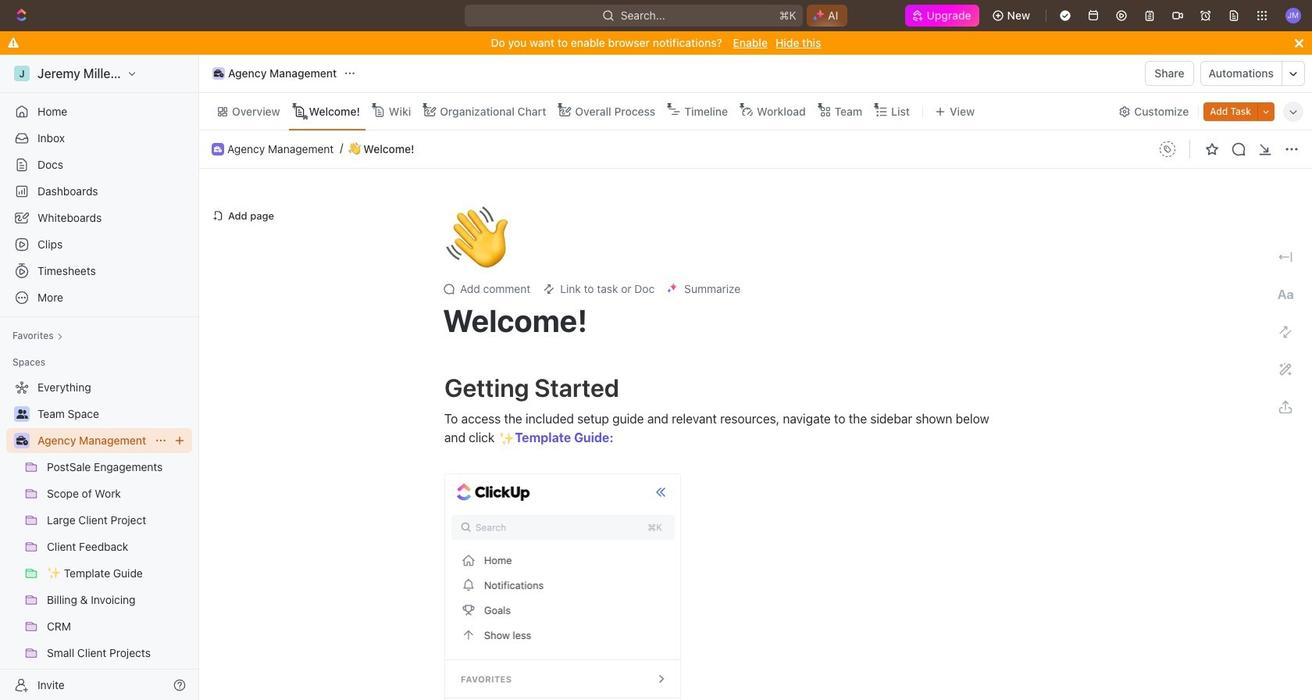 Task type: describe. For each thing, give the bounding box(es) containing it.
user group image
[[16, 409, 28, 419]]

business time image inside tree
[[16, 436, 28, 445]]

1 vertical spatial business time image
[[214, 146, 222, 152]]

tree inside sidebar navigation
[[6, 375, 192, 700]]



Task type: vqa. For each thing, say whether or not it's contained in the screenshot.
create space 'link'
no



Task type: locate. For each thing, give the bounding box(es) containing it.
business time image
[[214, 70, 224, 77], [214, 146, 222, 152], [16, 436, 28, 445]]

dropdown menu image
[[1156, 137, 1181, 162]]

0 vertical spatial business time image
[[214, 70, 224, 77]]

tree
[[6, 375, 192, 700]]

2 vertical spatial business time image
[[16, 436, 28, 445]]

jeremy miller's workspace, , element
[[14, 66, 30, 81]]

sidebar navigation
[[0, 55, 202, 700]]



